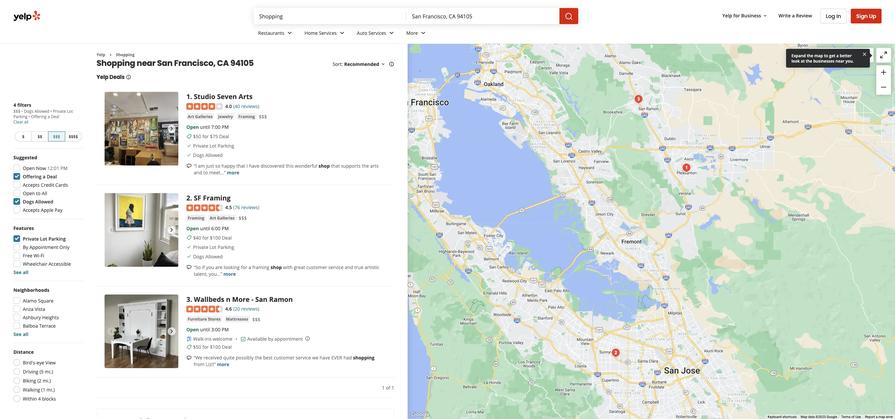 Task type: describe. For each thing, give the bounding box(es) containing it.
16 checkmark v2 image for dogs allowed
[[186, 153, 192, 158]]

0 vertical spatial san
[[157, 57, 173, 69]]

$$ button
[[31, 132, 48, 142]]

0 horizontal spatial shop
[[271, 264, 282, 271]]

ashbury heights
[[23, 315, 59, 321]]

terms
[[841, 416, 851, 420]]

2
[[186, 193, 190, 203]]

6:00
[[211, 225, 221, 232]]

that inside that supports the arts and to meet..."
[[331, 163, 340, 169]]

1 of 1
[[382, 385, 394, 391]]

within 4 blocks
[[23, 396, 56, 403]]

you.
[[846, 58, 854, 64]]

business categories element
[[253, 24, 882, 44]]

a up $$$ 'button'
[[48, 114, 50, 120]]

had
[[344, 355, 352, 361]]

slideshow element for 1
[[105, 92, 178, 166]]

dogs down filters
[[24, 108, 33, 114]]

private inside private lot parking
[[53, 108, 66, 114]]

4 inside option group
[[38, 396, 41, 403]]

map for moves
[[844, 52, 854, 59]]

art for topmost art galleries link
[[188, 114, 194, 119]]

lot down $75
[[210, 143, 216, 149]]

0 vertical spatial all
[[24, 119, 28, 125]]

mi.) for driving (5 mi.)
[[45, 369, 53, 375]]

(5
[[40, 369, 44, 375]]

"i am just so happy that i have discovered this wonderful shop
[[194, 163, 330, 169]]

"we
[[194, 355, 202, 361]]

allowed inside group
[[35, 199, 53, 205]]

0 horizontal spatial near
[[137, 57, 156, 69]]

auto
[[357, 30, 367, 36]]

more inside "we received quite possibly the best customer service we have ever had shopping from liz!!" more
[[217, 362, 229, 368]]

sf framing link
[[194, 193, 231, 203]]

pm for sf
[[222, 225, 229, 232]]

true
[[354, 264, 363, 271]]

business
[[741, 12, 761, 19]]

0 horizontal spatial studio seven arts image
[[105, 92, 178, 166]]

stores
[[208, 317, 221, 322]]

open for 1
[[186, 124, 199, 130]]

fi
[[41, 253, 44, 259]]

view
[[45, 360, 56, 366]]

4.6
[[225, 306, 232, 312]]

galleries for art galleries button to the bottom
[[217, 215, 235, 221]]

Find text field
[[259, 12, 401, 20]]

see all button for balboa
[[13, 331, 28, 338]]

reviews) for seven
[[241, 103, 259, 109]]

1 vertical spatial more link
[[223, 271, 236, 277]]

. for 2
[[190, 193, 192, 203]]

16 available by appointment v2 image
[[241, 337, 246, 342]]

. for 1
[[190, 92, 192, 101]]

1 vertical spatial art galleries link
[[208, 215, 236, 222]]

3:00
[[211, 327, 221, 333]]

private lot parking down $40 for $100 deal
[[193, 244, 234, 251]]

shopping for shopping link
[[116, 52, 135, 58]]

n
[[226, 295, 230, 304]]

available by appointment
[[247, 336, 303, 343]]

"so
[[194, 264, 201, 271]]

a right write
[[792, 12, 795, 19]]

16 info v2 image
[[389, 62, 394, 67]]

shopping near san francisco, ca 94105
[[97, 57, 254, 69]]

wallbeds
[[194, 295, 224, 304]]

accessible
[[49, 261, 71, 267]]

map for error
[[879, 416, 885, 420]]

error
[[886, 416, 893, 420]]

0 vertical spatial offering
[[31, 114, 47, 120]]

expand map image
[[880, 51, 888, 59]]

mi.) for biking (2 mi.)
[[43, 378, 51, 384]]

for right looking
[[241, 264, 247, 271]]

jewelry
[[218, 114, 233, 119]]

a right report
[[876, 416, 878, 420]]

look
[[792, 58, 800, 64]]

wallbeds n more - san ramon image
[[105, 295, 178, 369]]

with great customer service and true artistic talent, you..."
[[194, 264, 379, 277]]

1 horizontal spatial •
[[29, 114, 30, 120]]

biking
[[23, 378, 36, 384]]

private lot parking down $75
[[193, 143, 234, 149]]

0 vertical spatial art galleries button
[[186, 113, 214, 120]]

1 vertical spatial framing button
[[186, 215, 206, 222]]

galleries for top art galleries button
[[195, 114, 213, 119]]

94105
[[230, 57, 254, 69]]

dogs down open to all
[[23, 199, 34, 205]]

the inside "we received quite possibly the best customer service we have ever had shopping from liz!!" more
[[255, 355, 262, 361]]

francisco,
[[174, 57, 216, 69]]

yelp for business button
[[720, 9, 771, 22]]

restaurants link
[[253, 24, 299, 44]]

until for wallbeds
[[200, 327, 210, 333]]

$$$ • dogs allowed •
[[13, 108, 53, 114]]

happy
[[222, 163, 235, 169]]

driving
[[23, 369, 38, 375]]

$$$$
[[69, 134, 78, 139]]

log
[[826, 12, 835, 20]]

framing
[[252, 264, 269, 271]]

deal for $40 for $100 deal
[[222, 235, 232, 241]]

0 vertical spatial shop
[[319, 163, 330, 169]]

mattresses
[[226, 317, 248, 322]]

offering inside group
[[23, 174, 42, 180]]

supports
[[341, 163, 361, 169]]

within
[[23, 396, 37, 403]]

services for home services
[[319, 30, 337, 36]]

map region
[[373, 0, 895, 420]]

more for seven
[[227, 170, 239, 176]]

0 vertical spatial have
[[249, 163, 260, 169]]

1 for 1 of 1
[[382, 385, 385, 391]]

map
[[801, 416, 808, 420]]

balboa terrace
[[23, 323, 56, 329]]

sf framing image
[[609, 347, 623, 360]]

2 horizontal spatial •
[[50, 108, 52, 114]]

google image
[[409, 411, 432, 420]]

16 info v2 image
[[126, 75, 131, 80]]

eye
[[37, 360, 44, 366]]

and for sf framing
[[345, 264, 353, 271]]

services for auto services
[[368, 30, 386, 36]]

open for 2
[[186, 225, 199, 232]]

16 walk in welcome v2 image
[[186, 337, 192, 342]]

all
[[42, 190, 47, 197]]

furniture
[[188, 317, 207, 322]]

more inside business categories element
[[406, 30, 418, 36]]

0 horizontal spatial •
[[21, 108, 23, 114]]

24 chevron down v2 image for restaurants
[[286, 29, 294, 37]]

ever
[[331, 355, 342, 361]]

expand the map to get a better look at the businesses near you.
[[792, 53, 854, 64]]

moves
[[855, 52, 870, 59]]

only
[[59, 244, 70, 251]]

16 deal v2 image for 1
[[186, 134, 192, 139]]

dogs allowed for 2
[[193, 254, 223, 260]]

service inside "we received quite possibly the best customer service we have ever had shopping from liz!!" more
[[296, 355, 311, 361]]

pm for studio
[[222, 124, 229, 130]]

4 star rating image
[[186, 103, 223, 110]]

1 vertical spatial art galleries
[[210, 215, 235, 221]]

16 chevron down v2 image for recommended
[[381, 62, 386, 67]]

$40 for $100 deal
[[193, 235, 232, 241]]

previous image for 1
[[107, 125, 115, 133]]

"so if you are looking for a framing shop
[[194, 264, 282, 271]]

am
[[198, 163, 205, 169]]

deal down 12:01 at the top left of the page
[[47, 174, 57, 180]]

pm right 12:01 at the top left of the page
[[61, 165, 68, 172]]

near inside expand the map to get a better look at the businesses near you.
[[836, 58, 845, 64]]

next image for 1 . studio seven arts
[[168, 125, 176, 133]]

until for sf
[[200, 225, 210, 232]]

parking down $75
[[218, 143, 234, 149]]

the inside that supports the arts and to meet..."
[[362, 163, 369, 169]]

private lot parking down filters
[[13, 108, 73, 120]]

customer inside "we received quite possibly the best customer service we have ever had shopping from liz!!" more
[[274, 355, 295, 361]]

zoom out image
[[880, 83, 888, 91]]

search as map moves
[[822, 52, 870, 59]]

0 vertical spatial art galleries link
[[186, 113, 214, 120]]

(1
[[41, 387, 45, 393]]

open now 12:01 pm
[[23, 165, 68, 172]]

ashbury
[[23, 315, 41, 321]]

more for framing
[[223, 271, 236, 277]]

yelp for yelp deals
[[97, 73, 108, 81]]

1 . studio seven arts
[[186, 92, 253, 101]]

you..."
[[209, 271, 222, 277]]

dogs up am
[[193, 152, 204, 158]]

customer inside with great customer service and true artistic talent, you..."
[[306, 264, 327, 271]]

yelp for yelp for business
[[723, 12, 732, 19]]

all for features
[[23, 269, 28, 276]]

16 chevron right v2 image
[[108, 52, 113, 58]]

walking (1 mi.)
[[23, 387, 55, 393]]

so
[[215, 163, 220, 169]]

(20 reviews)
[[233, 306, 259, 312]]

anza
[[23, 306, 33, 313]]

option group containing distance
[[11, 349, 83, 405]]

. for 3
[[190, 295, 192, 304]]

private inside group
[[23, 236, 39, 242]]

until for studio
[[200, 124, 210, 130]]

suggested
[[13, 154, 37, 161]]

wallbeds n more - san ramon link
[[194, 295, 293, 304]]

for for $50 for $100 deal
[[202, 344, 209, 351]]

report a map error link
[[865, 416, 893, 420]]

keyboard
[[768, 416, 782, 420]]

2 horizontal spatial 1
[[392, 385, 394, 391]]

yelp for business
[[723, 12, 761, 19]]

with
[[283, 264, 293, 271]]

square
[[38, 298, 53, 304]]

$ button
[[15, 132, 31, 142]]

review
[[796, 12, 812, 19]]

appointment
[[275, 336, 303, 343]]

a inside expand the map to get a better look at the businesses near you.
[[837, 53, 839, 58]]

1 horizontal spatial framing button
[[237, 113, 256, 120]]

report a map error
[[865, 416, 893, 420]]

have inside "we received quite possibly the best customer service we have ever had shopping from liz!!" more
[[320, 355, 330, 361]]

$$
[[38, 134, 42, 139]]

see all for wheelchair
[[13, 269, 28, 276]]

24 chevron down v2 image for auto services
[[388, 29, 396, 37]]

see for wheelchair
[[13, 269, 22, 276]]

more link for more
[[217, 362, 229, 368]]

dogs allowed inside group
[[23, 199, 53, 205]]

previous image
[[107, 226, 115, 234]]

write a review link
[[776, 9, 815, 21]]

1 vertical spatial art galleries button
[[208, 215, 236, 222]]

accepts credit cards
[[23, 182, 68, 188]]

see all button for wheelchair
[[13, 269, 28, 276]]

open for 3
[[186, 327, 199, 333]]

walking
[[23, 387, 40, 393]]

1 vertical spatial framing
[[203, 193, 231, 203]]

private down $40
[[193, 244, 208, 251]]

0 horizontal spatial 4
[[13, 102, 16, 108]]

24 chevron down v2 image
[[338, 29, 346, 37]]

1 horizontal spatial san
[[255, 295, 267, 304]]

recommended button
[[344, 61, 386, 67]]

reviews) for framing
[[241, 205, 259, 211]]



Task type: vqa. For each thing, say whether or not it's contained in the screenshot.
"things to do, nail salons, plumbers" Text Box
no



Task type: locate. For each thing, give the bounding box(es) containing it.
deal for $50 for $75 deal
[[219, 133, 229, 140]]

deal down open until 6:00 pm
[[222, 235, 232, 241]]

$$$ down (76 reviews)
[[239, 215, 247, 222]]

parking down 4 filters
[[13, 114, 28, 120]]

Near text field
[[412, 12, 554, 20]]

dogs allowed up just
[[193, 152, 223, 158]]

seven
[[217, 92, 237, 101]]

(76
[[233, 205, 240, 211]]

(76 reviews)
[[233, 205, 259, 211]]

art galleries button down 4 star rating image
[[186, 113, 214, 120]]

a down open now 12:01 pm on the top
[[43, 174, 45, 180]]

open until 3:00 pm
[[186, 327, 229, 333]]

group containing features
[[11, 225, 83, 276]]

0 vertical spatial see
[[13, 269, 22, 276]]

for for yelp for business
[[734, 12, 740, 19]]

2 vertical spatial until
[[200, 327, 210, 333]]

2 slideshow element from the top
[[105, 193, 178, 267]]

service
[[328, 264, 344, 271], [296, 355, 311, 361]]

dogs allowed for 1
[[193, 152, 223, 158]]

yelp inside button
[[723, 12, 732, 19]]

1 horizontal spatial galleries
[[217, 215, 235, 221]]

map for to
[[815, 53, 823, 58]]

see all
[[13, 269, 28, 276], [13, 331, 28, 338]]

slideshow element for 2
[[105, 193, 178, 267]]

16 speech v2 image left "i
[[186, 164, 192, 169]]

offering down filters
[[31, 114, 47, 120]]

in
[[837, 12, 841, 20]]

framing down 4.5 star rating image
[[188, 215, 204, 221]]

open down suggested
[[23, 165, 35, 172]]

pm for wallbeds
[[222, 327, 229, 333]]

dogs allowed
[[193, 152, 223, 158], [23, 199, 53, 205], [193, 254, 223, 260]]

option group
[[11, 349, 83, 405]]

none field near
[[412, 12, 554, 20]]

1 vertical spatial have
[[320, 355, 330, 361]]

accepts
[[23, 182, 40, 188], [23, 207, 40, 213]]

0 horizontal spatial services
[[319, 30, 337, 36]]

None field
[[259, 12, 401, 20], [412, 12, 554, 20]]

16 checkmark v2 image for private lot parking
[[186, 245, 192, 250]]

16 speech v2 image for 1
[[186, 164, 192, 169]]

framing for the right framing 'button'
[[238, 114, 255, 119]]

2 see all from the top
[[13, 331, 28, 338]]

and for studio seven arts
[[194, 170, 202, 176]]

0 vertical spatial more
[[227, 170, 239, 176]]

24 chevron down v2 image for more
[[419, 29, 427, 37]]

slideshow element for 3
[[105, 295, 178, 369]]

a right get
[[837, 53, 839, 58]]

0 vertical spatial 4
[[13, 102, 16, 108]]

services left 24 chevron down v2 image
[[319, 30, 337, 36]]

0 vertical spatial more
[[406, 30, 418, 36]]

report
[[865, 416, 875, 420]]

reviews) down arts
[[241, 103, 259, 109]]

16 chevron down v2 image right business
[[763, 13, 768, 18]]

offering a deal
[[23, 174, 57, 180]]

deal up $$$ 'button'
[[51, 114, 59, 120]]

at
[[801, 58, 805, 64]]

4.5 star rating image
[[186, 205, 223, 211]]

1 horizontal spatial have
[[320, 355, 330, 361]]

map inside expand the map to get a better look at the businesses near you.
[[815, 53, 823, 58]]

are
[[215, 264, 223, 271]]

by
[[268, 336, 273, 343]]

2 that from the left
[[331, 163, 340, 169]]

0 vertical spatial see all
[[13, 269, 28, 276]]

1 vertical spatial more
[[223, 271, 236, 277]]

yelp link
[[97, 52, 105, 58]]

mi.) for walking (1 mi.)
[[47, 387, 55, 393]]

san right - on the left bottom
[[255, 295, 267, 304]]

arts
[[370, 163, 379, 169]]

art down 4 star rating image
[[188, 114, 194, 119]]

$50 for $100 deal
[[193, 344, 232, 351]]

1 16 speech v2 image from the top
[[186, 164, 192, 169]]

parking inside private lot parking
[[13, 114, 28, 120]]

pm right 6:00
[[222, 225, 229, 232]]

$$$ down 4 filters
[[13, 108, 20, 114]]

next image for 2 . sf framing
[[168, 226, 176, 234]]

see all for balboa
[[13, 331, 28, 338]]

next image
[[168, 328, 176, 336]]

framing up 4.5 link
[[203, 193, 231, 203]]

1 horizontal spatial service
[[328, 264, 344, 271]]

cards
[[55, 182, 68, 188]]

1 vertical spatial yelp
[[97, 52, 105, 58]]

$$$ for 1 . studio seven arts
[[259, 114, 267, 120]]

private up by
[[23, 236, 39, 242]]

1 vertical spatial to
[[203, 170, 208, 176]]

16 checkmark v2 image for dogs allowed
[[186, 254, 192, 260]]

2 horizontal spatial 24 chevron down v2 image
[[419, 29, 427, 37]]

private down $50 for $75 deal at the left top of the page
[[193, 143, 208, 149]]

until left 7:00
[[200, 124, 210, 130]]

4.0
[[225, 103, 232, 109]]

1 . from the top
[[190, 92, 192, 101]]

4.5 link
[[225, 204, 232, 211]]

0 vertical spatial framing
[[238, 114, 255, 119]]

3 24 chevron down v2 image from the left
[[419, 29, 427, 37]]

16 chevron down v2 image inside recommended popup button
[[381, 62, 386, 67]]

galleries down 4 star rating image
[[195, 114, 213, 119]]

16 deal v2 image
[[186, 134, 192, 139], [186, 235, 192, 241]]

• up $$$ 'button'
[[50, 108, 52, 114]]

0 horizontal spatial 24 chevron down v2 image
[[286, 29, 294, 37]]

private
[[53, 108, 66, 114], [193, 143, 208, 149], [23, 236, 39, 242], [193, 244, 208, 251]]

2 16 speech v2 image from the top
[[186, 356, 192, 361]]

customer right best
[[274, 355, 295, 361]]

2 . from the top
[[190, 193, 192, 203]]

2 . sf framing
[[186, 193, 231, 203]]

alamo square
[[23, 298, 53, 304]]

1 that from the left
[[236, 163, 245, 169]]

0 vertical spatial galleries
[[195, 114, 213, 119]]

2 vertical spatial more link
[[217, 362, 229, 368]]

16 checkmark v2 image for private lot parking
[[186, 143, 192, 149]]

dogs up "so
[[193, 254, 204, 260]]

more link
[[401, 24, 433, 44]]

$$$ button
[[48, 132, 65, 142]]

accepts for accepts credit cards
[[23, 182, 40, 188]]

2 vertical spatial mi.)
[[47, 387, 55, 393]]

open to all
[[23, 190, 47, 197]]

pm right 3:00
[[222, 327, 229, 333]]

recommended
[[344, 61, 379, 67]]

3 . wallbeds n more - san ramon
[[186, 295, 293, 304]]

1 vertical spatial 16 chevron down v2 image
[[381, 62, 386, 67]]

open left the all
[[23, 190, 35, 197]]

1 vertical spatial shop
[[271, 264, 282, 271]]

0 vertical spatial $100
[[210, 235, 221, 241]]

framing button down '(40 reviews)'
[[237, 113, 256, 120]]

1 vertical spatial reviews)
[[241, 205, 259, 211]]

0 horizontal spatial framing link
[[186, 215, 206, 222]]

0 vertical spatial accepts
[[23, 182, 40, 188]]

16 chevron down v2 image inside yelp for business button
[[763, 13, 768, 18]]

0 vertical spatial to
[[824, 53, 828, 58]]

have
[[249, 163, 260, 169], [320, 355, 330, 361]]

2 16 deal v2 image from the top
[[186, 235, 192, 241]]

0 vertical spatial 16 speech v2 image
[[186, 164, 192, 169]]

0 vertical spatial until
[[200, 124, 210, 130]]

2 previous image from the top
[[107, 328, 115, 336]]

0 vertical spatial and
[[194, 170, 202, 176]]

blocks
[[42, 396, 56, 403]]

slideshow element
[[105, 92, 178, 166], [105, 193, 178, 267], [105, 295, 178, 369]]

1 vertical spatial 16 speech v2 image
[[186, 356, 192, 361]]

4.6 star rating image
[[186, 306, 223, 313]]

clear all link
[[13, 119, 28, 125]]

. up 4.6 star rating image
[[190, 295, 192, 304]]

1 next image from the top
[[168, 125, 176, 133]]

2 reviews) from the top
[[241, 205, 259, 211]]

1 horizontal spatial none field
[[412, 12, 554, 20]]

previous image for 3
[[107, 328, 115, 336]]

filters
[[17, 102, 31, 108]]

1 vertical spatial more
[[232, 295, 250, 304]]

as
[[838, 52, 843, 59]]

1 vertical spatial galleries
[[217, 215, 235, 221]]

3 slideshow element from the top
[[105, 295, 178, 369]]

framing down '(40 reviews)'
[[238, 114, 255, 119]]

2 none field from the left
[[412, 12, 554, 20]]

customer right great
[[306, 264, 327, 271]]

jewelry link
[[217, 113, 234, 120]]

to left get
[[824, 53, 828, 58]]

$50 right 16 deal v2 icon
[[193, 344, 201, 351]]

$100
[[210, 235, 221, 241], [210, 344, 221, 351]]

zoom in image
[[880, 68, 888, 76]]

map data ©2023 google
[[801, 416, 837, 420]]

neighborhoods
[[13, 287, 49, 294]]

framing button down 4.5 star rating image
[[186, 215, 206, 222]]

0 vertical spatial mi.)
[[45, 369, 53, 375]]

2 vertical spatial yelp
[[97, 73, 108, 81]]

until
[[200, 124, 210, 130], [200, 225, 210, 232], [200, 327, 210, 333]]

accepts for accepts apple pay
[[23, 207, 40, 213]]

to inside group
[[36, 190, 41, 197]]

1 previous image from the top
[[107, 125, 115, 133]]

1 vertical spatial 16 checkmark v2 image
[[186, 153, 192, 158]]

1 vertical spatial until
[[200, 225, 210, 232]]

lot
[[67, 108, 73, 114], [210, 143, 216, 149], [40, 236, 47, 242], [210, 244, 216, 251]]

0 horizontal spatial customer
[[274, 355, 295, 361]]

1 16 deal v2 image from the top
[[186, 134, 192, 139]]

1 $100 from the top
[[210, 235, 221, 241]]

1 horizontal spatial to
[[203, 170, 208, 176]]

16 speech v2 image
[[186, 265, 192, 270]]

info icon image
[[305, 336, 310, 342], [305, 336, 310, 342]]

auto services
[[357, 30, 386, 36]]

-
[[251, 295, 254, 304]]

none field find
[[259, 12, 401, 20]]

more link down happy
[[227, 170, 239, 176]]

shopping up deals
[[97, 57, 135, 69]]

0 vertical spatial $50
[[193, 133, 201, 140]]

that left i
[[236, 163, 245, 169]]

3 until from the top
[[200, 327, 210, 333]]

1 vertical spatial .
[[190, 193, 192, 203]]

2 vertical spatial all
[[23, 331, 28, 338]]

for inside button
[[734, 12, 740, 19]]

2 vertical spatial .
[[190, 295, 192, 304]]

1 16 checkmark v2 image from the top
[[186, 245, 192, 250]]

for for $50 for $75 deal
[[202, 133, 209, 140]]

1 horizontal spatial shop
[[319, 163, 330, 169]]

1 16 checkmark v2 image from the top
[[186, 143, 192, 149]]

1 reviews) from the top
[[241, 103, 259, 109]]

deal for • offering a deal
[[51, 114, 59, 120]]

shopping link
[[116, 52, 135, 58]]

2 horizontal spatial to
[[824, 53, 828, 58]]

for for $40 for $100 deal
[[202, 235, 209, 241]]

2 next image from the top
[[168, 226, 176, 234]]

2 see all button from the top
[[13, 331, 28, 338]]

16 speech v2 image
[[186, 164, 192, 169], [186, 356, 192, 361]]

biking (2 mi.)
[[23, 378, 51, 384]]

to inside that supports the arts and to meet..."
[[203, 170, 208, 176]]

16 speech v2 image left "we
[[186, 356, 192, 361]]

private lot parking inside group
[[23, 236, 66, 242]]

1 vertical spatial all
[[23, 269, 28, 276]]

0 horizontal spatial service
[[296, 355, 311, 361]]

search image
[[565, 12, 573, 20]]

lot inside group
[[40, 236, 47, 242]]

lot up $$$$
[[67, 108, 73, 114]]

deal for $50 for $100 deal
[[222, 344, 232, 351]]

keyboard shortcuts button
[[768, 415, 797, 420]]

12:01
[[47, 165, 59, 172]]

yelp for yelp link
[[97, 52, 105, 58]]

0 horizontal spatial san
[[157, 57, 173, 69]]

16 checkmark v2 image
[[186, 245, 192, 250], [186, 254, 192, 260]]

received
[[204, 355, 222, 361]]

quite
[[223, 355, 235, 361]]

see up distance
[[13, 331, 22, 338]]

mattresses button
[[225, 316, 250, 323]]

lot up "appointment"
[[40, 236, 47, 242]]

1 vertical spatial service
[[296, 355, 311, 361]]

lot inside private lot parking
[[67, 108, 73, 114]]

all for neighborhoods
[[23, 331, 28, 338]]

16 deal v2 image
[[186, 345, 192, 350]]

1 vertical spatial accepts
[[23, 207, 40, 213]]

0 vertical spatial more link
[[227, 170, 239, 176]]

24 chevron down v2 image inside restaurants link
[[286, 29, 294, 37]]

0 horizontal spatial galleries
[[195, 114, 213, 119]]

1 for 1 . studio seven arts
[[186, 92, 190, 101]]

mi.) right (2
[[43, 378, 51, 384]]

1 vertical spatial next image
[[168, 226, 176, 234]]

group containing neighborhoods
[[11, 287, 83, 338]]

dogs allowed up "you"
[[193, 254, 223, 260]]

framing for the bottommost framing 'button'
[[188, 215, 204, 221]]

1 see all from the top
[[13, 269, 28, 276]]

$100 down 6:00
[[210, 235, 221, 241]]

by appointment only
[[23, 244, 70, 251]]

shopping right 16 chevron right v2 icon on the left of page
[[116, 52, 135, 58]]

for right $40
[[202, 235, 209, 241]]

features
[[13, 225, 34, 232]]

$$$ for 3 . wallbeds n more - san ramon
[[252, 317, 260, 323]]

and down "i
[[194, 170, 202, 176]]

to inside expand the map to get a better look at the businesses near you.
[[824, 53, 828, 58]]

a left framing
[[248, 264, 251, 271]]

bird's-
[[23, 360, 37, 366]]

near right get
[[836, 58, 845, 64]]

2 24 chevron down v2 image from the left
[[388, 29, 396, 37]]

1 horizontal spatial and
[[345, 264, 353, 271]]

0 vertical spatial slideshow element
[[105, 92, 178, 166]]

"we received quite possibly the best customer service we have ever had shopping from liz!!" more
[[194, 355, 375, 368]]

1 horizontal spatial near
[[836, 58, 845, 64]]

0 horizontal spatial map
[[815, 53, 823, 58]]

16 chevron down v2 image left 16 info v2 icon
[[381, 62, 386, 67]]

see up neighborhoods
[[13, 269, 22, 276]]

$100 for $50
[[210, 344, 221, 351]]

1 horizontal spatial of
[[852, 416, 855, 420]]

yelp left deals
[[97, 73, 108, 81]]

reviews) for n
[[241, 306, 259, 312]]

0 vertical spatial framing link
[[237, 113, 256, 120]]

$$$$ button
[[65, 132, 82, 142]]

1 horizontal spatial 4
[[38, 396, 41, 403]]

2 see from the top
[[13, 331, 22, 338]]

1 vertical spatial framing link
[[186, 215, 206, 222]]

$50 for $50 for $75 deal
[[193, 133, 201, 140]]

2 16 checkmark v2 image from the top
[[186, 254, 192, 260]]

lot down $40 for $100 deal
[[210, 244, 216, 251]]

1 vertical spatial 4
[[38, 396, 41, 403]]

1 horizontal spatial framing link
[[237, 113, 256, 120]]

0 horizontal spatial to
[[36, 190, 41, 197]]

write
[[779, 12, 791, 19]]

wallbeds n more - san ramon image
[[632, 93, 645, 106]]

$$$ down (20 reviews)
[[252, 317, 260, 323]]

1 vertical spatial san
[[255, 295, 267, 304]]

1 vertical spatial $50
[[193, 344, 201, 351]]

shopping
[[353, 355, 375, 361]]

art
[[188, 114, 194, 119], [210, 215, 216, 221]]

accepts up open to all
[[23, 182, 40, 188]]

1 $50 from the top
[[193, 133, 201, 140]]

2 accepts from the top
[[23, 207, 40, 213]]

more down happy
[[227, 170, 239, 176]]

more
[[227, 170, 239, 176], [223, 271, 236, 277], [217, 362, 229, 368]]

24 chevron down v2 image
[[286, 29, 294, 37], [388, 29, 396, 37], [419, 29, 427, 37]]

$$$ right the $$
[[53, 134, 60, 139]]

16 checkmark v2 image
[[186, 143, 192, 149], [186, 153, 192, 158]]

deal right $75
[[219, 133, 229, 140]]

1 24 chevron down v2 image from the left
[[286, 29, 294, 37]]

0 vertical spatial dogs allowed
[[193, 152, 223, 158]]

home
[[305, 30, 318, 36]]

all down wheelchair
[[23, 269, 28, 276]]

24 chevron down v2 image inside more link
[[419, 29, 427, 37]]

16 deal v2 image down open until 7:00 pm
[[186, 134, 192, 139]]

0 horizontal spatial of
[[386, 385, 390, 391]]

16 chevron down v2 image
[[763, 13, 768, 18], [381, 62, 386, 67]]

1 none field from the left
[[259, 12, 401, 20]]

parking inside group
[[49, 236, 66, 242]]

1 vertical spatial 16 checkmark v2 image
[[186, 254, 192, 260]]

for down ins
[[202, 344, 209, 351]]

3 . from the top
[[190, 295, 192, 304]]

furniture stores
[[188, 317, 221, 322]]

2 vertical spatial reviews)
[[241, 306, 259, 312]]

0 horizontal spatial and
[[194, 170, 202, 176]]

1 vertical spatial $100
[[210, 344, 221, 351]]

more link for arts
[[227, 170, 239, 176]]

1 vertical spatial slideshow element
[[105, 193, 178, 267]]

open up $40
[[186, 225, 199, 232]]

$100 for $40
[[210, 235, 221, 241]]

0 horizontal spatial more
[[232, 295, 250, 304]]

2 services from the left
[[368, 30, 386, 36]]

reviews) down - on the left bottom
[[241, 306, 259, 312]]

more down quite
[[217, 362, 229, 368]]

see all button down wheelchair
[[13, 269, 28, 276]]

1 slideshow element from the top
[[105, 92, 178, 166]]

sort:
[[333, 61, 343, 67]]

1 until from the top
[[200, 124, 210, 130]]

0 horizontal spatial that
[[236, 163, 245, 169]]

sf framing image
[[105, 193, 178, 267]]

group
[[876, 65, 891, 95], [11, 154, 83, 216], [11, 225, 83, 276], [11, 287, 83, 338]]

24 chevron down v2 image inside auto services link
[[388, 29, 396, 37]]

1 accepts from the top
[[23, 182, 40, 188]]

studio seven arts image inside map region
[[680, 161, 693, 175]]

yelp left 16 chevron right v2 icon on the left of page
[[97, 52, 105, 58]]

$
[[22, 134, 24, 139]]

get
[[829, 53, 836, 58]]

$50 for $75 deal
[[193, 133, 229, 140]]

1 horizontal spatial studio seven arts image
[[680, 161, 693, 175]]

4 down walking (1 mi.)
[[38, 396, 41, 403]]

ramon
[[269, 295, 293, 304]]

$$$ for 2 . sf framing
[[239, 215, 247, 222]]

previous image
[[107, 125, 115, 133], [107, 328, 115, 336]]

close image
[[862, 51, 867, 57]]

2 vertical spatial slideshow element
[[105, 295, 178, 369]]

None search field
[[254, 8, 580, 24]]

2 16 checkmark v2 image from the top
[[186, 153, 192, 158]]

log in link
[[820, 9, 847, 23]]

0 vertical spatial next image
[[168, 125, 176, 133]]

deals
[[109, 73, 125, 81]]

$50 down open until 7:00 pm
[[193, 133, 201, 140]]

wheelchair
[[23, 261, 47, 267]]

pm right 7:00
[[222, 124, 229, 130]]

bird's-eye view
[[23, 360, 56, 366]]

of for terms
[[852, 416, 855, 420]]

next image
[[168, 125, 176, 133], [168, 226, 176, 234]]

1 vertical spatial see
[[13, 331, 22, 338]]

16 deal v2 image for 2
[[186, 235, 192, 241]]

0 vertical spatial art galleries
[[188, 114, 213, 119]]

and inside with great customer service and true artistic talent, you..."
[[345, 264, 353, 271]]

keyboard shortcuts
[[768, 416, 797, 420]]

art galleries down 4 star rating image
[[188, 114, 213, 119]]

4.6 link
[[225, 305, 232, 313]]

group containing suggested
[[11, 154, 83, 216]]

16 speech v2 image for 3
[[186, 356, 192, 361]]

services right auto
[[368, 30, 386, 36]]

map left error
[[879, 416, 885, 420]]

1 horizontal spatial that
[[331, 163, 340, 169]]

better
[[840, 53, 852, 58]]

2 vertical spatial to
[[36, 190, 41, 197]]

1 see all button from the top
[[13, 269, 28, 276]]

$$$ inside 'button'
[[53, 134, 60, 139]]

alamo
[[23, 298, 37, 304]]

for left business
[[734, 12, 740, 19]]

more link
[[227, 170, 239, 176], [223, 271, 236, 277], [217, 362, 229, 368]]

service left true
[[328, 264, 344, 271]]

see for balboa
[[13, 331, 22, 338]]

now
[[36, 165, 46, 172]]

see
[[13, 269, 22, 276], [13, 331, 22, 338]]

1 vertical spatial see all button
[[13, 331, 28, 338]]

art for art galleries link to the bottom
[[210, 215, 216, 221]]

shopping for shopping near san francisco, ca 94105
[[97, 57, 135, 69]]

of for 1
[[386, 385, 390, 391]]

parking
[[13, 114, 28, 120], [218, 143, 234, 149], [49, 236, 66, 242], [218, 244, 234, 251]]

pay
[[55, 207, 62, 213]]

0 vertical spatial service
[[328, 264, 344, 271]]

discovered
[[261, 163, 285, 169]]

parking up only
[[49, 236, 66, 242]]

parking down $40 for $100 deal
[[218, 244, 234, 251]]

3 reviews) from the top
[[241, 306, 259, 312]]

sign
[[856, 12, 868, 20]]

2 $50 from the top
[[193, 344, 201, 351]]

that left supports
[[331, 163, 340, 169]]

see all down balboa
[[13, 331, 28, 338]]

0 horizontal spatial art
[[188, 114, 194, 119]]

art galleries link up 6:00
[[208, 215, 236, 222]]

more down looking
[[223, 271, 236, 277]]

appointment
[[29, 244, 58, 251]]

1 horizontal spatial art
[[210, 215, 216, 221]]

mi.) right (5 on the left
[[45, 369, 53, 375]]

2 $100 from the top
[[210, 344, 221, 351]]

(76 reviews) link
[[233, 204, 259, 211]]

map right 'as'
[[844, 52, 854, 59]]

write a review
[[779, 12, 812, 19]]

art up 6:00
[[210, 215, 216, 221]]

service inside with great customer service and true artistic talent, you..."
[[328, 264, 344, 271]]

$50 for $50 for $100 deal
[[193, 344, 201, 351]]

use
[[856, 416, 861, 420]]

shop left with in the bottom left of the page
[[271, 264, 282, 271]]

2 until from the top
[[200, 225, 210, 232]]

all right clear
[[24, 119, 28, 125]]

wonderful
[[295, 163, 317, 169]]

all down balboa
[[23, 331, 28, 338]]

studio seven arts image
[[105, 92, 178, 166], [680, 161, 693, 175]]

all
[[24, 119, 28, 125], [23, 269, 28, 276], [23, 331, 28, 338]]

1 services from the left
[[319, 30, 337, 36]]

1 see from the top
[[13, 269, 22, 276]]

expand the map to get a better look at the businesses near you. tooltip
[[786, 49, 870, 68]]

and inside that supports the arts and to meet..."
[[194, 170, 202, 176]]

16 chevron down v2 image for yelp for business
[[763, 13, 768, 18]]



